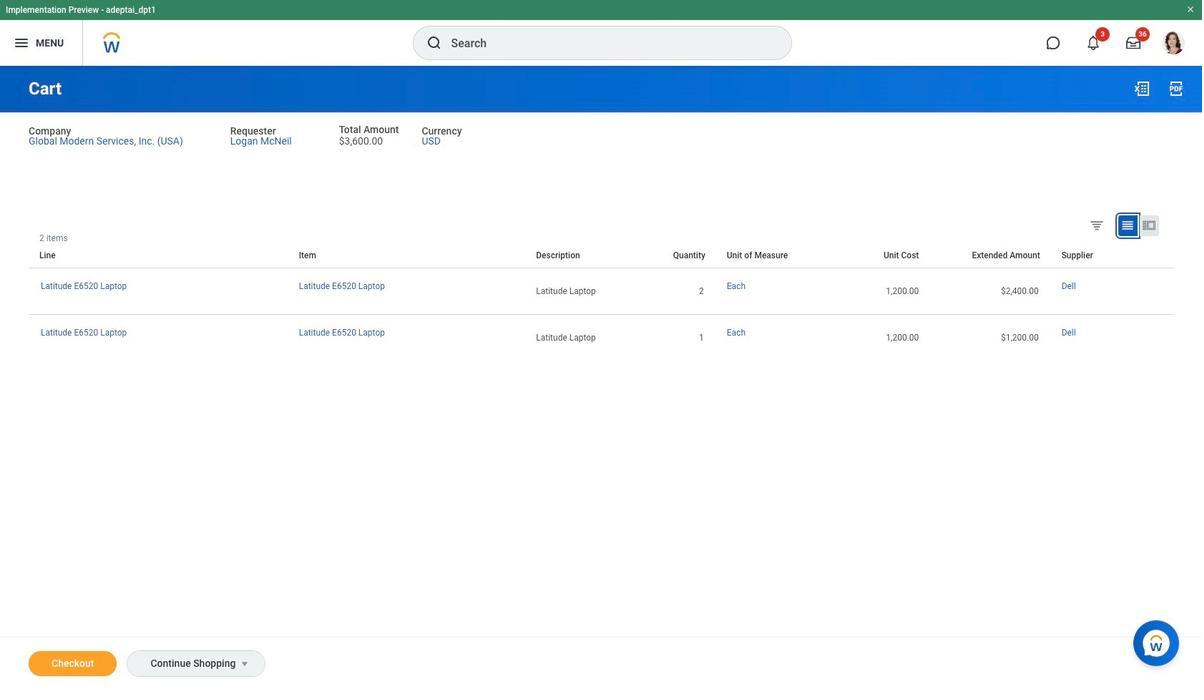 Task type: locate. For each thing, give the bounding box(es) containing it.
option group
[[1087, 215, 1171, 239]]

main content
[[0, 66, 1203, 690]]

caret down image
[[237, 659, 254, 670]]

banner
[[0, 0, 1203, 66]]

toolbar
[[1164, 233, 1174, 243]]

Toggle to Grid view radio
[[1119, 215, 1139, 236]]

Toggle to List Detail view radio
[[1141, 215, 1160, 236]]

view printable version (pdf) image
[[1169, 80, 1186, 97]]

notifications large image
[[1087, 36, 1101, 50]]

close environment banner image
[[1187, 5, 1196, 14]]

toggle to list detail view image
[[1143, 218, 1157, 233]]

select to filter grid data image
[[1090, 218, 1106, 233]]



Task type: vqa. For each thing, say whether or not it's contained in the screenshot.
Toggle to Grid view radio
yes



Task type: describe. For each thing, give the bounding box(es) containing it.
export to excel image
[[1134, 80, 1151, 97]]

search image
[[426, 34, 443, 52]]

toggle to grid view image
[[1121, 218, 1136, 233]]

inbox large image
[[1127, 36, 1141, 50]]

Search Workday  search field
[[451, 27, 762, 59]]

justify image
[[13, 34, 30, 52]]

profile logan mcneil image
[[1163, 32, 1186, 57]]



